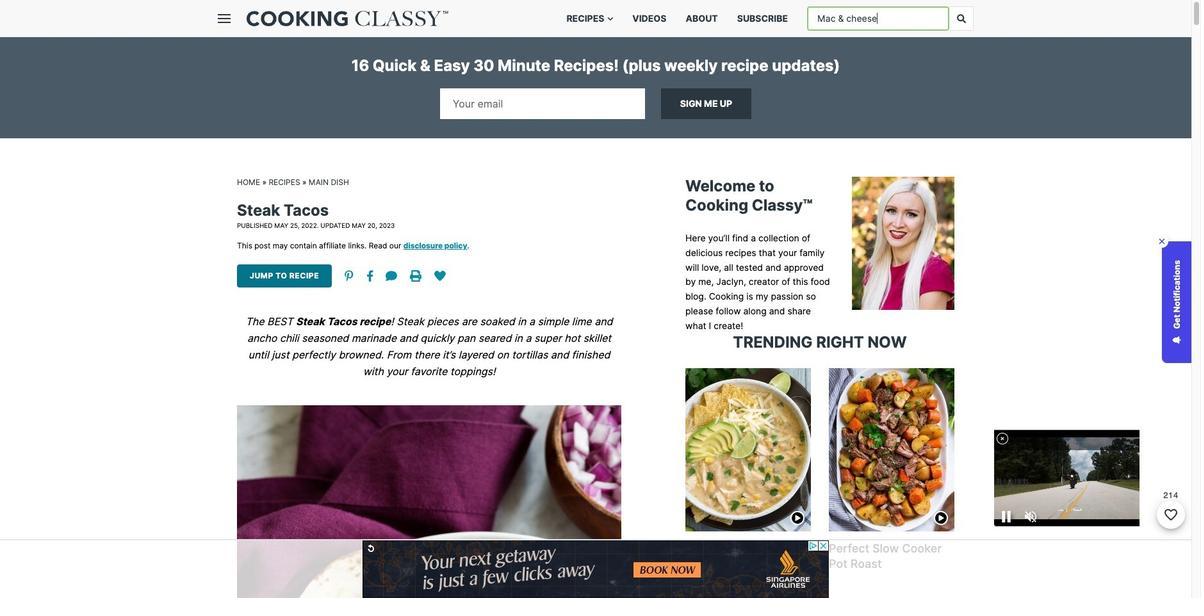 Task type: describe. For each thing, give the bounding box(es) containing it.
Your email email field
[[440, 88, 645, 119]]

cooking classy image
[[247, 11, 449, 26]]

pause image
[[1001, 511, 1013, 525]]

slow cooker pot roast with potatoes and carrots on a white oval serving platter set over marble. image
[[829, 369, 955, 532]]



Task type: vqa. For each thing, say whether or not it's contained in the screenshot.
THE NO BAKE COOKIES IMAGE
no



Task type: locate. For each thing, give the bounding box(es) containing it.
None submit
[[661, 88, 752, 119]]

advertisement element
[[363, 541, 829, 599]]

whi image
[[686, 369, 811, 532]]

volume muted image
[[1026, 511, 1037, 525]]

Find a recipe text field
[[808, 7, 949, 30]]

jaclyn bell image
[[852, 177, 955, 310]]

single steak taco with avocado, cilantro and red onion shown close up. image
[[237, 406, 622, 599]]



